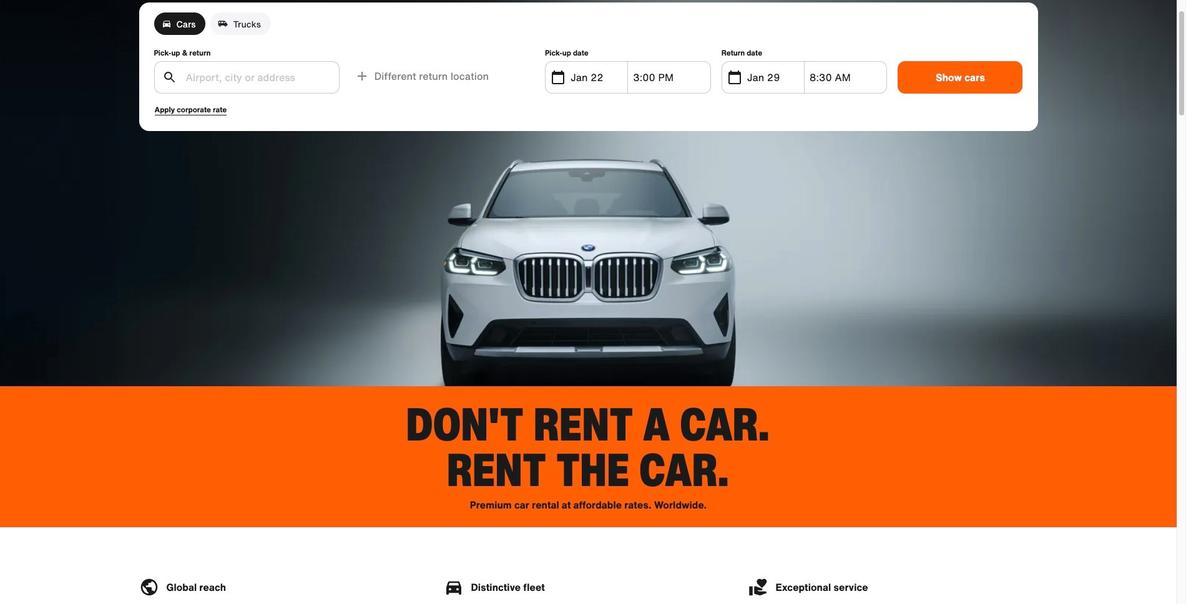 Task type: describe. For each thing, give the bounding box(es) containing it.
premium car rental at affordable rates. worldwide. image
[[0, 0, 1177, 386]]



Task type: locate. For each thing, give the bounding box(es) containing it.
Airport, city or address text field
[[184, 62, 331, 93]]



